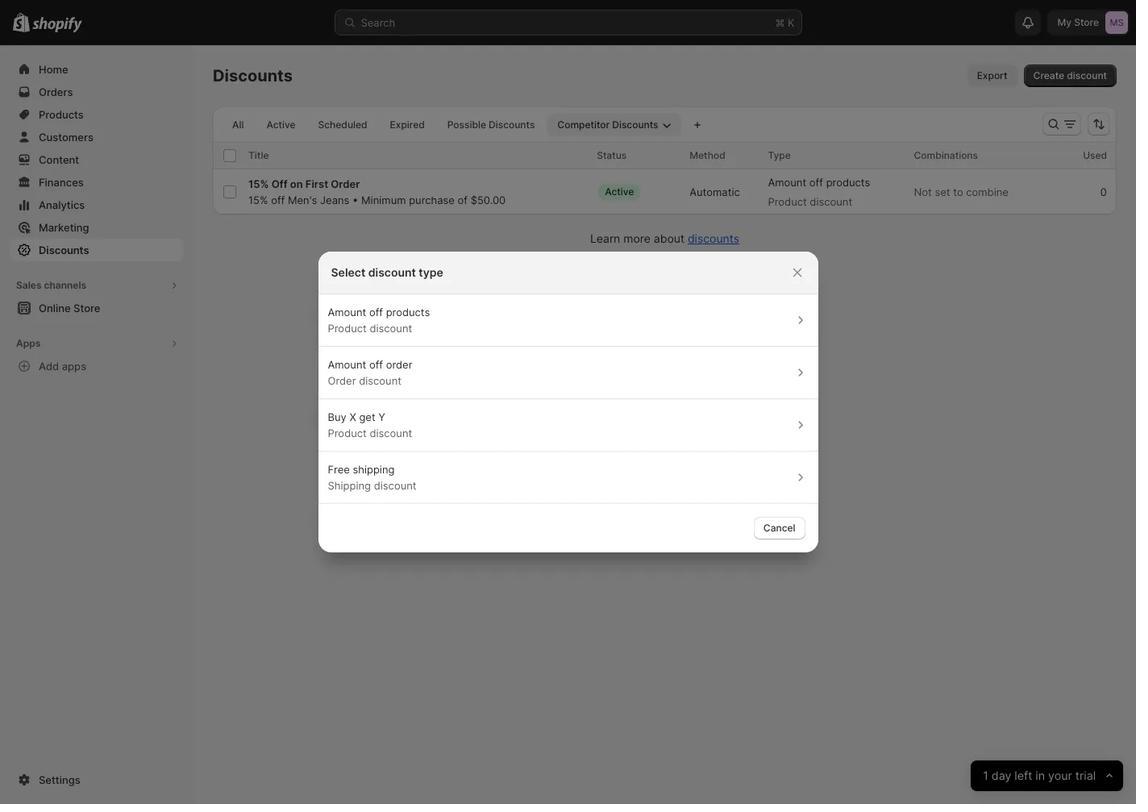 Task type: locate. For each thing, give the bounding box(es) containing it.
amount down type
[[768, 176, 807, 189]]

1 vertical spatial product
[[328, 322, 367, 335]]

shopify image
[[32, 17, 82, 33]]

2 vertical spatial discounts
[[39, 244, 89, 256]]

products left not
[[826, 176, 870, 189]]

purchase
[[409, 194, 455, 206]]

order up buy
[[328, 374, 356, 387]]

discount
[[1067, 69, 1107, 81], [810, 195, 853, 208], [368, 265, 416, 279], [370, 322, 412, 335], [359, 374, 402, 387], [370, 427, 412, 440], [374, 479, 417, 492]]

learn
[[590, 231, 621, 245]]

export button
[[968, 65, 1018, 87]]

amount off products product discount inside the select discount type dialog
[[328, 306, 430, 335]]

add
[[39, 360, 59, 373]]

0 horizontal spatial products
[[386, 306, 430, 319]]

cancel
[[764, 522, 796, 534]]

y
[[379, 411, 385, 423]]

tab list
[[219, 113, 684, 136]]

amount off products product discount
[[768, 176, 870, 208], [328, 306, 430, 335]]

discount inside amount off order order discount
[[359, 374, 402, 387]]

1 vertical spatial products
[[386, 306, 430, 319]]

product down type
[[768, 195, 807, 208]]

combinations
[[914, 149, 978, 161]]

amount off order order discount
[[328, 358, 413, 387]]

tab list containing all
[[219, 113, 684, 136]]

create
[[1034, 69, 1065, 81]]

discounts up the channels
[[39, 244, 89, 256]]

0 vertical spatial products
[[826, 176, 870, 189]]

create discount
[[1034, 69, 1107, 81]]

possible discounts link
[[438, 114, 545, 136]]

off
[[810, 176, 824, 189], [271, 194, 285, 206], [369, 306, 383, 319], [369, 358, 383, 371]]

15% left off
[[248, 177, 269, 190]]

order inside 15% off on first order 15% off men's jeans • minimum purchase of $50.00
[[331, 177, 360, 190]]

used button
[[1083, 148, 1124, 164]]

15% left men's
[[248, 194, 268, 206]]

1 horizontal spatial discounts
[[213, 66, 293, 85]]

product
[[768, 195, 807, 208], [328, 322, 367, 335], [328, 427, 367, 440]]

discounts link
[[10, 239, 184, 261]]

2 vertical spatial amount
[[328, 358, 366, 371]]

cancel button
[[754, 517, 805, 540]]

0 vertical spatial 15%
[[248, 177, 269, 190]]

order inside amount off order order discount
[[328, 374, 356, 387]]

order
[[386, 358, 413, 371]]

15% off on first order 15% off men's jeans • minimum purchase of $50.00
[[248, 177, 506, 206]]

discounts link
[[688, 231, 740, 245]]

discount inside 'button'
[[1067, 69, 1107, 81]]

order
[[331, 177, 360, 190], [328, 374, 356, 387]]

all
[[232, 119, 244, 131]]

discounts
[[213, 66, 293, 85], [489, 119, 535, 131], [39, 244, 89, 256]]

0 vertical spatial amount
[[768, 176, 807, 189]]

0 vertical spatial order
[[331, 177, 360, 190]]

15%
[[248, 177, 269, 190], [248, 194, 268, 206]]

0 vertical spatial amount off products product discount
[[768, 176, 870, 208]]

about
[[654, 231, 685, 245]]

amount off products product discount down type
[[768, 176, 870, 208]]

1 vertical spatial 15%
[[248, 194, 268, 206]]

products down select discount type
[[386, 306, 430, 319]]

possible discounts
[[447, 119, 535, 131]]

discounts up the all
[[213, 66, 293, 85]]

1 vertical spatial discounts
[[489, 119, 535, 131]]

x
[[350, 411, 356, 423]]

amount
[[768, 176, 807, 189], [328, 306, 366, 319], [328, 358, 366, 371]]

1 vertical spatial amount off products product discount
[[328, 306, 430, 335]]

settings
[[39, 774, 80, 786]]

amount down select
[[328, 306, 366, 319]]

products
[[826, 176, 870, 189], [386, 306, 430, 319]]

2 vertical spatial product
[[328, 427, 367, 440]]

type
[[768, 149, 791, 161]]

product up amount off order order discount
[[328, 322, 367, 335]]

buy x get y product discount
[[328, 411, 412, 440]]

on
[[290, 177, 303, 190]]

first
[[306, 177, 328, 190]]

more
[[624, 231, 651, 245]]

0 horizontal spatial amount off products product discount
[[328, 306, 430, 335]]

active
[[266, 119, 296, 131]]

off
[[272, 177, 288, 190]]

add apps button
[[10, 355, 184, 377]]

order up •
[[331, 177, 360, 190]]

amount off products product discount down select discount type
[[328, 306, 430, 335]]

2 horizontal spatial discounts
[[489, 119, 535, 131]]

search
[[361, 16, 395, 29]]

apps
[[16, 337, 41, 349]]

product down x
[[328, 427, 367, 440]]

shipping
[[353, 463, 395, 476]]

discounts right possible
[[489, 119, 535, 131]]

amount left order
[[328, 358, 366, 371]]

set
[[935, 186, 951, 198]]

1 vertical spatial order
[[328, 374, 356, 387]]



Task type: describe. For each thing, give the bounding box(es) containing it.
product inside buy x get y product discount
[[328, 427, 367, 440]]

sales
[[16, 279, 42, 291]]

0 vertical spatial product
[[768, 195, 807, 208]]

export
[[977, 69, 1008, 81]]

active link
[[257, 114, 305, 136]]

men's
[[288, 194, 317, 206]]

apps button
[[10, 332, 184, 355]]

shipping
[[328, 479, 371, 492]]

expired
[[390, 119, 425, 131]]

not
[[914, 186, 932, 198]]

learn more about discounts
[[590, 231, 740, 245]]

select discount type
[[331, 265, 443, 279]]

combine
[[967, 186, 1009, 198]]

used
[[1083, 149, 1107, 161]]

settings link
[[10, 769, 184, 791]]

sales channels
[[16, 279, 86, 291]]

home link
[[10, 58, 184, 81]]

select discount type dialog
[[0, 252, 1136, 553]]

title button
[[248, 148, 285, 164]]

free
[[328, 463, 350, 476]]

0 horizontal spatial discounts
[[39, 244, 89, 256]]

1 vertical spatial amount
[[328, 306, 366, 319]]

discounts
[[688, 231, 740, 245]]

2 15% from the top
[[248, 194, 268, 206]]

not set to combine
[[914, 186, 1009, 198]]

free shipping shipping discount
[[328, 463, 417, 492]]

buy
[[328, 411, 347, 423]]

⌘
[[776, 16, 785, 29]]

type
[[419, 265, 443, 279]]

off inside amount off order order discount
[[369, 358, 383, 371]]

1 horizontal spatial products
[[826, 176, 870, 189]]

select
[[331, 265, 366, 279]]

discount inside free shipping shipping discount
[[374, 479, 417, 492]]

status
[[597, 149, 627, 161]]

apps
[[62, 360, 86, 373]]

title
[[248, 149, 269, 161]]

get
[[359, 411, 376, 423]]

jeans
[[320, 194, 350, 206]]

all link
[[223, 114, 254, 136]]

amount inside amount off order order discount
[[328, 358, 366, 371]]

home
[[39, 63, 68, 76]]

create discount button
[[1024, 65, 1117, 87]]

possible
[[447, 119, 486, 131]]

to
[[954, 186, 964, 198]]

scheduled
[[318, 119, 367, 131]]

scheduled link
[[309, 114, 377, 136]]

method
[[690, 149, 726, 161]]

⌘ k
[[776, 16, 795, 29]]

minimum
[[361, 194, 406, 206]]

products inside the select discount type dialog
[[386, 306, 430, 319]]

off inside 15% off on first order 15% off men's jeans • minimum purchase of $50.00
[[271, 194, 285, 206]]

add apps
[[39, 360, 86, 373]]

of
[[458, 194, 468, 206]]

channels
[[44, 279, 86, 291]]

0 vertical spatial discounts
[[213, 66, 293, 85]]

1 horizontal spatial amount off products product discount
[[768, 176, 870, 208]]

0
[[1101, 186, 1107, 198]]

k
[[788, 16, 795, 29]]

expired link
[[380, 114, 435, 136]]

$50.00
[[471, 194, 506, 206]]

1 15% from the top
[[248, 177, 269, 190]]

sales channels button
[[10, 274, 184, 297]]

automatic
[[690, 186, 740, 198]]

discount inside buy x get y product discount
[[370, 427, 412, 440]]

•
[[353, 194, 358, 206]]



Task type: vqa. For each thing, say whether or not it's contained in the screenshot.


